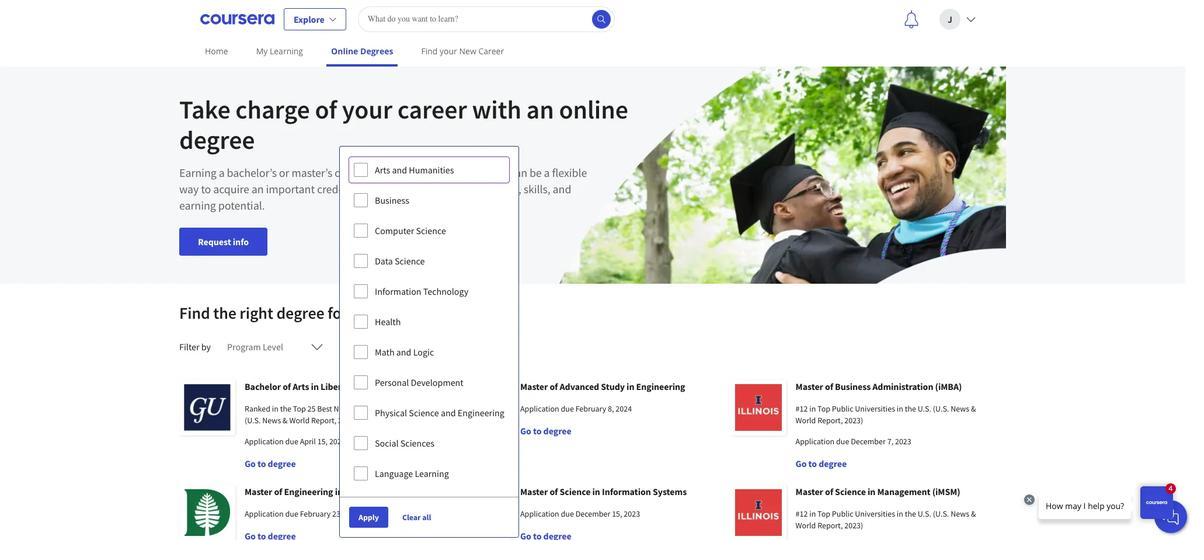 Task type: describe. For each thing, give the bounding box(es) containing it.
top inside ranked in the top 25 best national universities in the u.s. (u.s. news & world report, 2023)
[[293, 404, 306, 414]]

way
[[179, 182, 199, 196]]

university of california, berkeley image
[[455, 380, 511, 436]]

master for master of advanced study in engineering
[[520, 381, 548, 392]]

liberal
[[321, 381, 349, 392]]

find your new career link
[[417, 38, 509, 64]]

#12 in top public universities in the u.s. (u.s. news & world report, 2023) for in
[[796, 509, 976, 531]]

the down administration on the bottom of page
[[905, 404, 916, 414]]

online inside the earning a bachelor's or master's online from an accredited university can be a flexible way to acquire an important credential while boosting your knowledge, skills, and earning potential.
[[335, 165, 365, 180]]

info
[[233, 236, 249, 248]]

2023) inside ranked in the top 25 best national universities in the u.s. (u.s. news & world report, 2023)
[[338, 415, 357, 426]]

engineering right study in the right of the page
[[636, 381, 685, 392]]

the left 25
[[280, 404, 291, 414]]

& inside ranked in the top 25 best national universities in the u.s. (u.s. news & world report, 2023)
[[283, 415, 288, 426]]

social
[[375, 437, 399, 449]]

report, for master of business administration (imba)
[[818, 415, 843, 426]]

u.s. for master of business administration (imba)
[[918, 404, 931, 414]]

(imba)
[[935, 381, 962, 392]]

right
[[240, 303, 273, 324]]

filter
[[179, 341, 199, 353]]

23,
[[332, 509, 343, 519]]

best
[[317, 404, 332, 414]]

take charge of your career with an online degree
[[179, 93, 628, 156]]

my learning
[[256, 46, 303, 57]]

due left 7,
[[836, 436, 849, 447]]

information technology
[[375, 286, 468, 297]]

science for physical
[[409, 407, 439, 419]]

1 horizontal spatial go to degree
[[520, 425, 572, 437]]

social sciences
[[375, 437, 434, 449]]

and right 'from'
[[392, 164, 407, 176]]

home
[[205, 46, 228, 57]]

15, for april
[[317, 436, 328, 447]]

charge
[[236, 93, 310, 126]]

to down application due february 8, 2024 at bottom
[[533, 425, 542, 437]]

career
[[479, 46, 504, 57]]

application due april 15, 2024
[[245, 436, 346, 447]]

of for master of science in management (imsm)
[[825, 486, 833, 498]]

8,
[[608, 404, 614, 414]]

and inside the earning a bachelor's or master's online from an accredited university can be a flexible way to acquire an important credential while boosting your knowledge, skills, and earning potential.
[[553, 182, 571, 196]]

master for master of engineering in computer engineering
[[245, 486, 272, 498]]

clear all button
[[398, 507, 436, 528]]

world for master of business administration (imba)
[[796, 415, 816, 426]]

request info
[[198, 236, 249, 248]]

advanced
[[560, 381, 599, 392]]

u.s. for master of science in management (imsm)
[[918, 509, 931, 519]]

(imsm)
[[932, 486, 960, 498]]

systems
[[653, 486, 687, 498]]

15, for december
[[612, 509, 622, 519]]

boosting
[[397, 182, 439, 196]]

home link
[[200, 38, 233, 64]]

skills,
[[524, 182, 551, 196]]

the left right
[[213, 303, 236, 324]]

management
[[877, 486, 931, 498]]

university
[[460, 165, 508, 180]]

public for business
[[832, 404, 854, 414]]

clear
[[402, 512, 421, 523]]

1 a from the left
[[219, 165, 225, 180]]

master for master of science in information systems
[[520, 486, 548, 498]]

technology
[[423, 286, 468, 297]]

& for master of business administration (imba)
[[971, 404, 976, 414]]

december for 7,
[[851, 436, 886, 447]]

find your new career
[[421, 46, 504, 57]]

and down development
[[441, 407, 456, 419]]

engineering inside options list list box
[[458, 407, 505, 419]]

career
[[398, 93, 467, 126]]

universities for master of science in management (imsm)
[[855, 509, 895, 519]]

application due february 8, 2024
[[520, 404, 632, 414]]

master for master of business administration (imba)
[[796, 381, 823, 392]]

the down management
[[905, 509, 916, 519]]

georgetown university image
[[179, 380, 235, 436]]

to down the application due december 7, 2023
[[809, 458, 817, 470]]

the down personal development
[[414, 404, 426, 414]]

application due december 7, 2023
[[796, 436, 911, 447]]

learning for language learning
[[415, 468, 449, 479]]

all
[[422, 512, 431, 523]]

master of science in information systems
[[520, 486, 687, 498]]

language learning
[[375, 468, 449, 479]]

2 a from the left
[[544, 165, 550, 180]]

knowledge,
[[465, 182, 521, 196]]

development
[[411, 377, 464, 388]]

from
[[367, 165, 390, 180]]

online degrees
[[331, 46, 393, 57]]

earning
[[179, 165, 217, 180]]

computer science
[[375, 225, 446, 237]]

april
[[300, 436, 316, 447]]

apply
[[359, 512, 379, 523]]

of for master of business administration (imba)
[[825, 381, 833, 392]]

application for master of advanced study in engineering
[[520, 404, 559, 414]]

business inside options list list box
[[375, 194, 409, 206]]

degree inside take charge of your career with an online degree
[[179, 124, 255, 156]]

of for bachelor of arts in liberal studies
[[283, 381, 291, 392]]

credential
[[317, 182, 366, 196]]

national
[[334, 404, 363, 414]]

math
[[375, 346, 395, 358]]

application due february 23, 2024
[[245, 509, 360, 519]]

acquire
[[213, 182, 249, 196]]

find for find the right degree for you
[[179, 303, 210, 324]]

clear all
[[402, 512, 431, 523]]

due left april
[[285, 436, 298, 447]]

study
[[601, 381, 625, 392]]

of for master of advanced study in engineering
[[550, 381, 558, 392]]

go for bachelor of arts in liberal studies
[[245, 458, 256, 470]]

learning for my learning
[[270, 46, 303, 57]]

language
[[375, 468, 413, 479]]

february for advanced
[[576, 404, 606, 414]]

master of engineering in computer engineering
[[245, 486, 436, 498]]

new
[[459, 46, 476, 57]]

personal
[[375, 377, 409, 388]]

february for engineering
[[300, 509, 331, 519]]

world for master of science in management (imsm)
[[796, 520, 816, 531]]

data science
[[375, 255, 425, 267]]

health
[[375, 316, 401, 328]]

#12 for master of science in management (imsm)
[[796, 509, 808, 519]]

or
[[279, 165, 289, 180]]

logic
[[413, 346, 434, 358]]

degrees
[[360, 46, 393, 57]]

chat with us image
[[1162, 507, 1180, 526]]

find for find your new career
[[421, 46, 438, 57]]

ranked
[[245, 404, 270, 414]]

computer inside options list list box
[[375, 225, 414, 237]]

0 horizontal spatial an
[[252, 182, 264, 196]]

application for master of engineering in computer engineering
[[245, 509, 284, 519]]

request
[[198, 236, 231, 248]]

ranked in the top 25 best national universities in the u.s. (u.s. news & world report, 2023)
[[245, 404, 441, 426]]

bachelor of arts in liberal studies
[[245, 381, 381, 392]]

application due december 15, 2023
[[520, 509, 640, 519]]

universities inside ranked in the top 25 best national universities in the u.s. (u.s. news & world report, 2023)
[[365, 404, 405, 414]]

humanities
[[409, 164, 454, 176]]

(u.s. for master of business administration (imba)
[[933, 404, 949, 414]]

7,
[[887, 436, 894, 447]]

science for data
[[395, 255, 425, 267]]

application for master of science in information systems
[[520, 509, 559, 519]]

public for science
[[832, 509, 854, 519]]

top for master of science in management (imsm)
[[818, 509, 830, 519]]

studies
[[351, 381, 381, 392]]

#12 for master of business administration (imba)
[[796, 404, 808, 414]]



Task type: vqa. For each thing, say whether or not it's contained in the screenshot.
the middle News
yes



Task type: locate. For each thing, give the bounding box(es) containing it.
go down the application due december 7, 2023
[[796, 458, 807, 470]]

flexible
[[552, 165, 587, 180]]

u.s. down administration on the bottom of page
[[918, 404, 931, 414]]

online inside take charge of your career with an online degree
[[559, 93, 628, 126]]

1 horizontal spatial online
[[559, 93, 628, 126]]

2023 for application due december 15, 2023
[[624, 509, 640, 519]]

arts
[[375, 164, 390, 176], [293, 381, 309, 392]]

1 horizontal spatial 2023
[[895, 436, 911, 447]]

2 #12 from the top
[[796, 509, 808, 519]]

arts and humanities
[[375, 164, 454, 176]]

public up the application due december 7, 2023
[[832, 404, 854, 414]]

1 vertical spatial 2023
[[624, 509, 640, 519]]

computer up data science
[[375, 225, 414, 237]]

of
[[315, 93, 337, 126], [283, 381, 291, 392], [550, 381, 558, 392], [825, 381, 833, 392], [274, 486, 282, 498], [550, 486, 558, 498], [825, 486, 833, 498]]

2023
[[895, 436, 911, 447], [624, 509, 640, 519]]

1 vertical spatial learning
[[415, 468, 449, 479]]

science up data science
[[416, 225, 446, 237]]

of inside take charge of your career with an online degree
[[315, 93, 337, 126]]

earning a bachelor's or master's online from an accredited university can be a flexible way to acquire an important credential while boosting your knowledge, skills, and earning potential.
[[179, 165, 587, 213]]

your inside take charge of your career with an online degree
[[342, 93, 392, 126]]

february left 8,
[[576, 404, 606, 414]]

1 vertical spatial &
[[283, 415, 288, 426]]

computer
[[375, 225, 414, 237], [345, 486, 385, 498]]

1 vertical spatial 15,
[[612, 509, 622, 519]]

by
[[201, 341, 211, 353]]

actions toolbar
[[340, 497, 519, 537]]

2 university of illinois at urbana-champaign image from the top
[[731, 485, 786, 540]]

2023) up the application due december 7, 2023
[[845, 415, 863, 426]]

be
[[530, 165, 542, 180]]

report, for master of science in management (imsm)
[[818, 520, 843, 531]]

february left 23,
[[300, 509, 331, 519]]

subject
[[346, 341, 376, 353]]

university of illinois at urbana-champaign image for master of science in management (imsm)
[[731, 485, 786, 540]]

due down master of science in information systems
[[561, 509, 574, 519]]

1 vertical spatial news
[[262, 415, 281, 426]]

arts up 25
[[293, 381, 309, 392]]

world inside ranked in the top 25 best national universities in the u.s. (u.s. news & world report, 2023)
[[289, 415, 310, 426]]

science down the application due december 7, 2023
[[835, 486, 866, 498]]

1 vertical spatial business
[[835, 381, 871, 392]]

1 vertical spatial december
[[576, 509, 610, 519]]

1 horizontal spatial business
[[835, 381, 871, 392]]

1 horizontal spatial february
[[576, 404, 606, 414]]

to right way
[[201, 182, 211, 196]]

degree left for
[[276, 303, 324, 324]]

1 vertical spatial arts
[[293, 381, 309, 392]]

1 horizontal spatial 15,
[[612, 509, 622, 519]]

universities down personal
[[365, 404, 405, 414]]

0 horizontal spatial december
[[576, 509, 610, 519]]

learning inside options list list box
[[415, 468, 449, 479]]

0 vertical spatial business
[[375, 194, 409, 206]]

0 vertical spatial 2023
[[895, 436, 911, 447]]

1 university of illinois at urbana-champaign image from the top
[[731, 380, 786, 436]]

0 vertical spatial online
[[559, 93, 628, 126]]

2024 for in
[[344, 509, 360, 519]]

0 horizontal spatial information
[[375, 286, 421, 297]]

learning down 'sciences'
[[415, 468, 449, 479]]

0 horizontal spatial february
[[300, 509, 331, 519]]

1 horizontal spatial an
[[393, 165, 405, 180]]

0 vertical spatial news
[[951, 404, 969, 414]]

information left systems
[[602, 486, 651, 498]]

2 vertical spatial news
[[951, 509, 969, 519]]

universities down master of science in management (imsm)
[[855, 509, 895, 519]]

0 vertical spatial 2024
[[616, 404, 632, 414]]

u.s. inside ranked in the top 25 best national universities in the u.s. (u.s. news & world report, 2023)
[[427, 404, 441, 414]]

my
[[256, 46, 268, 57]]

news
[[951, 404, 969, 414], [262, 415, 281, 426], [951, 509, 969, 519]]

0 vertical spatial information
[[375, 286, 421, 297]]

an
[[527, 93, 554, 126], [393, 165, 405, 180], [252, 182, 264, 196]]

0 vertical spatial february
[[576, 404, 606, 414]]

1 #12 from the top
[[796, 404, 808, 414]]

master of science in management (imsm)
[[796, 486, 960, 498]]

engineering down development
[[458, 407, 505, 419]]

2024 right 23,
[[344, 509, 360, 519]]

2 vertical spatial an
[[252, 182, 264, 196]]

0 vertical spatial your
[[440, 46, 457, 57]]

master's
[[292, 165, 332, 180]]

an right the with
[[527, 93, 554, 126]]

2023) down national
[[338, 415, 357, 426]]

can
[[510, 165, 527, 180]]

information down data science
[[375, 286, 421, 297]]

go to degree down the application due april 15, 2024
[[245, 458, 296, 470]]

15, right april
[[317, 436, 328, 447]]

degree down application due february 8, 2024 at bottom
[[543, 425, 572, 437]]

2023)
[[338, 415, 357, 426], [845, 415, 863, 426], [845, 520, 863, 531]]

0 vertical spatial learning
[[270, 46, 303, 57]]

go right university of california, berkeley image
[[520, 425, 531, 437]]

0 vertical spatial find
[[421, 46, 438, 57]]

to inside the earning a bachelor's or master's online from an accredited university can be a flexible way to acquire an important credential while boosting your knowledge, skills, and earning potential.
[[201, 182, 211, 196]]

science up the application due december 15, 2023
[[560, 486, 591, 498]]

potential.
[[218, 198, 265, 213]]

of for master of science in information systems
[[550, 486, 558, 498]]

due for master of advanced study in engineering
[[561, 404, 574, 414]]

december left 7,
[[851, 436, 886, 447]]

1 vertical spatial #12 in top public universities in the u.s. (u.s. news & world report, 2023)
[[796, 509, 976, 531]]

science right data
[[395, 255, 425, 267]]

december for 15,
[[576, 509, 610, 519]]

1 vertical spatial public
[[832, 509, 854, 519]]

u.s. down management
[[918, 509, 931, 519]]

2023 down master of science in information systems
[[624, 509, 640, 519]]

public down master of science in management (imsm)
[[832, 509, 854, 519]]

go to degree down application due february 8, 2024 at bottom
[[520, 425, 572, 437]]

2 #12 in top public universities in the u.s. (u.s. news & world report, 2023) from the top
[[796, 509, 976, 531]]

find up "filter by"
[[179, 303, 210, 324]]

0 vertical spatial public
[[832, 404, 854, 414]]

data
[[375, 255, 393, 267]]

filter by
[[179, 341, 211, 353]]

#12
[[796, 404, 808, 414], [796, 509, 808, 519]]

u.s. down development
[[427, 404, 441, 414]]

an inside take charge of your career with an online degree
[[527, 93, 554, 126]]

#12 in top public universities in the u.s. (u.s. news & world report, 2023) for administration
[[796, 404, 976, 426]]

go to degree for bachelor of arts in liberal studies
[[245, 458, 296, 470]]

news for master of science in management (imsm)
[[951, 509, 969, 519]]

your
[[440, 46, 457, 57], [342, 93, 392, 126], [441, 182, 463, 196]]

world
[[289, 415, 310, 426], [796, 415, 816, 426], [796, 520, 816, 531]]

1 horizontal spatial arts
[[375, 164, 390, 176]]

an right 'from'
[[393, 165, 405, 180]]

2 horizontal spatial an
[[527, 93, 554, 126]]

options list list box
[[340, 147, 519, 497]]

2024
[[616, 404, 632, 414], [329, 436, 346, 447], [344, 509, 360, 519]]

online
[[331, 46, 358, 57]]

1 horizontal spatial learning
[[415, 468, 449, 479]]

0 horizontal spatial 15,
[[317, 436, 328, 447]]

2 vertical spatial your
[[441, 182, 463, 196]]

degree down the application due december 7, 2023
[[819, 458, 847, 470]]

0 horizontal spatial business
[[375, 194, 409, 206]]

(u.s. for master of science in management (imsm)
[[933, 509, 949, 519]]

master of advanced study in engineering
[[520, 381, 685, 392]]

administration
[[873, 381, 933, 392]]

degree up earning
[[179, 124, 255, 156]]

due left 23,
[[285, 509, 298, 519]]

15,
[[317, 436, 328, 447], [612, 509, 622, 519]]

#12 in top public universities in the u.s. (u.s. news & world report, 2023) down master of science in management (imsm)
[[796, 509, 976, 531]]

2 horizontal spatial go
[[796, 458, 807, 470]]

0 horizontal spatial find
[[179, 303, 210, 324]]

1 vertical spatial february
[[300, 509, 331, 519]]

degree
[[179, 124, 255, 156], [276, 303, 324, 324], [543, 425, 572, 437], [268, 458, 296, 470], [819, 458, 847, 470]]

due
[[561, 404, 574, 414], [285, 436, 298, 447], [836, 436, 849, 447], [285, 509, 298, 519], [561, 509, 574, 519]]

2024 right 8,
[[616, 404, 632, 414]]

universities for master of business administration (imba)
[[855, 404, 895, 414]]

1 public from the top
[[832, 404, 854, 414]]

1 vertical spatial computer
[[345, 486, 385, 498]]

(u.s. down (imba)
[[933, 404, 949, 414]]

due for master of science in information systems
[[561, 509, 574, 519]]

0 horizontal spatial learning
[[270, 46, 303, 57]]

application
[[520, 404, 559, 414], [245, 436, 284, 447], [796, 436, 835, 447], [245, 509, 284, 519], [520, 509, 559, 519]]

request info button
[[179, 228, 268, 256]]

accredited
[[407, 165, 458, 180]]

for
[[328, 303, 348, 324]]

(u.s.
[[933, 404, 949, 414], [245, 415, 261, 426], [933, 509, 949, 519]]

go to degree down the application due december 7, 2023
[[796, 458, 847, 470]]

sciences
[[400, 437, 434, 449]]

physical science and engineering
[[375, 407, 505, 419]]

0 vertical spatial (u.s.
[[933, 404, 949, 414]]

engineering up 'application due february 23, 2024'
[[284, 486, 333, 498]]

2023) down master of science in management (imsm)
[[845, 520, 863, 531]]

news down (imsm)
[[951, 509, 969, 519]]

1 vertical spatial your
[[342, 93, 392, 126]]

1 vertical spatial 2024
[[329, 436, 346, 447]]

2 vertical spatial (u.s.
[[933, 509, 949, 519]]

news down (imba)
[[951, 404, 969, 414]]

computer up apply button
[[345, 486, 385, 498]]

arts inside options list list box
[[375, 164, 390, 176]]

due down advanced
[[561, 404, 574, 414]]

1 horizontal spatial go
[[520, 425, 531, 437]]

due for master of engineering in computer engineering
[[285, 509, 298, 519]]

bachelor
[[245, 381, 281, 392]]

science down personal development
[[409, 407, 439, 419]]

universities down master of business administration (imba) in the right of the page
[[855, 404, 895, 414]]

0 vertical spatial #12 in top public universities in the u.s. (u.s. news & world report, 2023)
[[796, 404, 976, 426]]

business left administration on the bottom of page
[[835, 381, 871, 392]]

2023 right 7,
[[895, 436, 911, 447]]

dartmouth college image
[[179, 485, 235, 540]]

learning
[[270, 46, 303, 57], [415, 468, 449, 479]]

physical
[[375, 407, 407, 419]]

2023 for application due december 7, 2023
[[895, 436, 911, 447]]

2023) for master of science in management (imsm)
[[845, 520, 863, 531]]

news inside ranked in the top 25 best national universities in the u.s. (u.s. news & world report, 2023)
[[262, 415, 281, 426]]

master
[[520, 381, 548, 392], [796, 381, 823, 392], [245, 486, 272, 498], [520, 486, 548, 498], [796, 486, 823, 498]]

1 vertical spatial (u.s.
[[245, 415, 261, 426]]

master of business administration (imba)
[[796, 381, 962, 392]]

in
[[311, 381, 319, 392], [627, 381, 634, 392], [272, 404, 279, 414], [406, 404, 413, 414], [810, 404, 816, 414], [897, 404, 903, 414], [335, 486, 343, 498], [592, 486, 600, 498], [868, 486, 876, 498], [810, 509, 816, 519], [897, 509, 903, 519]]

northeastern university image
[[455, 485, 511, 540]]

and
[[392, 164, 407, 176], [553, 182, 571, 196], [396, 346, 411, 358], [441, 407, 456, 419]]

go to degree for master of business administration (imba)
[[796, 458, 847, 470]]

you
[[351, 303, 377, 324]]

0 vertical spatial arts
[[375, 164, 390, 176]]

25
[[307, 404, 316, 414]]

15, down master of science in information systems
[[612, 509, 622, 519]]

1 horizontal spatial information
[[602, 486, 651, 498]]

take
[[179, 93, 230, 126]]

top for master of business administration (imba)
[[818, 404, 830, 414]]

1 vertical spatial find
[[179, 303, 210, 324]]

0 vertical spatial 15,
[[317, 436, 328, 447]]

0 horizontal spatial 2023
[[624, 509, 640, 519]]

subject button
[[339, 333, 423, 361]]

a right be
[[544, 165, 550, 180]]

find the right degree for you
[[179, 303, 377, 324]]

(u.s. down (imsm)
[[933, 509, 949, 519]]

2024 for study
[[616, 404, 632, 414]]

go down the application due april 15, 2024
[[245, 458, 256, 470]]

your left new
[[440, 46, 457, 57]]

0 horizontal spatial go to degree
[[245, 458, 296, 470]]

my learning link
[[252, 38, 308, 64]]

degree down the application due april 15, 2024
[[268, 458, 296, 470]]

2 vertical spatial 2024
[[344, 509, 360, 519]]

online degrees link
[[326, 38, 398, 67]]

1 vertical spatial university of illinois at urbana-champaign image
[[731, 485, 786, 540]]

engineering
[[636, 381, 685, 392], [458, 407, 505, 419], [284, 486, 333, 498], [387, 486, 436, 498]]

0 vertical spatial december
[[851, 436, 886, 447]]

bachelor's
[[227, 165, 277, 180]]

business down 'from'
[[375, 194, 409, 206]]

2023) for master of business administration (imba)
[[845, 415, 863, 426]]

science for computer
[[416, 225, 446, 237]]

personal development
[[375, 377, 464, 388]]

an down bachelor's
[[252, 182, 264, 196]]

2 vertical spatial &
[[971, 509, 976, 519]]

0 vertical spatial computer
[[375, 225, 414, 237]]

to down the application due april 15, 2024
[[258, 458, 266, 470]]

news down ranked
[[262, 415, 281, 426]]

earning
[[179, 198, 216, 213]]

0 horizontal spatial online
[[335, 165, 365, 180]]

0 vertical spatial #12
[[796, 404, 808, 414]]

1 vertical spatial an
[[393, 165, 405, 180]]

report, inside ranked in the top 25 best national universities in the u.s. (u.s. news & world report, 2023)
[[311, 415, 337, 426]]

and right math
[[396, 346, 411, 358]]

1 vertical spatial information
[[602, 486, 651, 498]]

2 horizontal spatial go to degree
[[796, 458, 847, 470]]

0 horizontal spatial arts
[[293, 381, 309, 392]]

0 horizontal spatial go
[[245, 458, 256, 470]]

0 vertical spatial an
[[527, 93, 554, 126]]

learning right my
[[270, 46, 303, 57]]

2 public from the top
[[832, 509, 854, 519]]

0 vertical spatial university of illinois at urbana-champaign image
[[731, 380, 786, 436]]

#12 in top public universities in the u.s. (u.s. news & world report, 2023) up 7,
[[796, 404, 976, 426]]

2024 down ranked in the top 25 best national universities in the u.s. (u.s. news & world report, 2023)
[[329, 436, 346, 447]]

1 horizontal spatial december
[[851, 436, 886, 447]]

& for master of science in management (imsm)
[[971, 509, 976, 519]]

news for master of business administration (imba)
[[951, 404, 969, 414]]

arts up the while
[[375, 164, 390, 176]]

&
[[971, 404, 976, 414], [283, 415, 288, 426], [971, 509, 976, 519]]

your down accredited
[[441, 182, 463, 196]]

None search field
[[358, 6, 615, 32]]

apply button
[[349, 507, 388, 528]]

1 vertical spatial online
[[335, 165, 365, 180]]

(u.s. down ranked
[[245, 415, 261, 426]]

of for master of engineering in computer engineering
[[274, 486, 282, 498]]

1 horizontal spatial find
[[421, 46, 438, 57]]

and down flexible on the left top of page
[[553, 182, 571, 196]]

1 vertical spatial #12
[[796, 509, 808, 519]]

your inside the earning a bachelor's or master's online from an accredited university can be a flexible way to acquire an important credential while boosting your knowledge, skills, and earning potential.
[[441, 182, 463, 196]]

important
[[266, 182, 315, 196]]

1 horizontal spatial a
[[544, 165, 550, 180]]

go for master of business administration (imba)
[[796, 458, 807, 470]]

a up acquire
[[219, 165, 225, 180]]

go
[[520, 425, 531, 437], [245, 458, 256, 470], [796, 458, 807, 470]]

0 vertical spatial &
[[971, 404, 976, 414]]

university of illinois at urbana-champaign image for master of business administration (imba)
[[731, 380, 786, 436]]

find left new
[[421, 46, 438, 57]]

1 #12 in top public universities in the u.s. (u.s. news & world report, 2023) from the top
[[796, 404, 976, 426]]

engineering down the "language learning"
[[387, 486, 436, 498]]

your down online degrees "link" at the left top of the page
[[342, 93, 392, 126]]

information inside options list list box
[[375, 286, 421, 297]]

math and logic
[[375, 346, 434, 358]]

december
[[851, 436, 886, 447], [576, 509, 610, 519]]

0 horizontal spatial a
[[219, 165, 225, 180]]

december down master of science in information systems
[[576, 509, 610, 519]]

university of illinois at urbana-champaign image
[[731, 380, 786, 436], [731, 485, 786, 540]]

report,
[[311, 415, 337, 426], [818, 415, 843, 426], [818, 520, 843, 531]]

(u.s. inside ranked in the top 25 best national universities in the u.s. (u.s. news & world report, 2023)
[[245, 415, 261, 426]]

with
[[472, 93, 521, 126]]

coursera image
[[200, 10, 274, 28]]

while
[[368, 182, 394, 196]]

master for master of science in management (imsm)
[[796, 486, 823, 498]]



